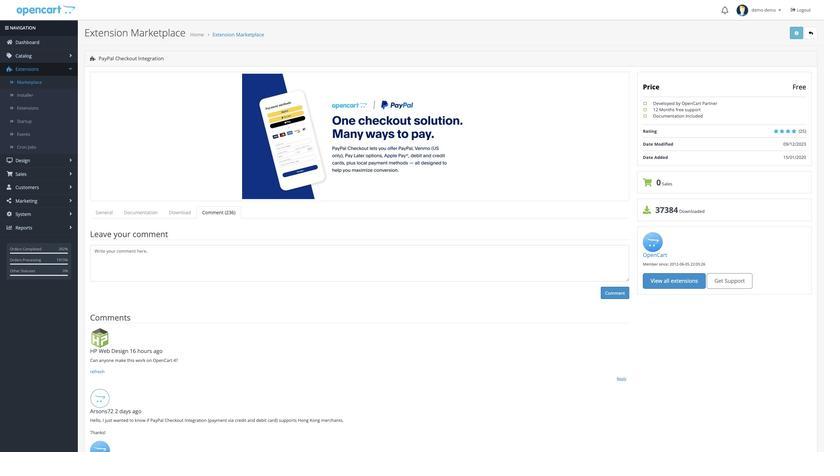 Task type: locate. For each thing, give the bounding box(es) containing it.
opencart image
[[16, 4, 75, 16], [643, 232, 663, 252], [90, 441, 110, 452]]

logout
[[797, 7, 811, 13]]

documentation
[[654, 113, 685, 119], [124, 209, 158, 216]]

2 vertical spatial opencart image
[[90, 441, 110, 452]]

get
[[715, 277, 724, 285]]

and
[[248, 418, 255, 424]]

0 horizontal spatial design
[[14, 157, 30, 164]]

opencart inside opencart member since: 2012-06-05 22:05:26
[[643, 251, 668, 259]]

1 vertical spatial checkout
[[165, 418, 184, 424]]

opencart up member
[[643, 251, 668, 259]]

0 vertical spatial orders
[[10, 246, 22, 251]]

kong
[[310, 418, 320, 424]]

extensions
[[14, 66, 39, 72], [17, 105, 39, 111]]

2 vertical spatial opencart
[[153, 357, 172, 363]]

download
[[169, 209, 191, 216]]

arsons72 image
[[90, 389, 110, 409]]

comment (236) link
[[197, 206, 241, 219]]

2 horizontal spatial opencart
[[682, 100, 702, 106]]

completed
[[23, 246, 41, 251]]

opencart image up navigation
[[16, 4, 75, 16]]

star image
[[774, 129, 779, 134], [780, 129, 785, 134], [786, 129, 791, 134]]

events link
[[0, 128, 78, 141]]

1 horizontal spatial design
[[111, 348, 129, 355]]

0 horizontal spatial integration
[[138, 55, 164, 62]]

1 vertical spatial paypal
[[150, 418, 164, 424]]

1 vertical spatial opencart image
[[643, 232, 663, 252]]

opencart member since: 2012-06-05 22:05:26
[[643, 251, 706, 267]]

hp web design image
[[90, 328, 110, 348]]

extensions down catalog
[[14, 66, 39, 72]]

demo right demo demo "image"
[[752, 7, 764, 13]]

2 date from the top
[[643, 154, 654, 160]]

date left added
[[643, 154, 654, 160]]

opencart up support
[[682, 100, 702, 106]]

opencart
[[682, 100, 702, 106], [643, 251, 668, 259], [153, 357, 172, 363]]

orders processing
[[10, 258, 41, 262]]

comment inside 'link'
[[202, 209, 224, 216]]

sales inside "0 sales"
[[662, 181, 673, 187]]

general
[[96, 209, 113, 216]]

user image
[[7, 185, 13, 190]]

sales right shopping cart image
[[14, 171, 27, 177]]

developed
[[654, 100, 675, 106]]

0 horizontal spatial comment
[[202, 209, 224, 216]]

support
[[725, 277, 745, 285]]

processing
[[23, 258, 41, 262]]

puzzle piece image for paypal checkout integration
[[90, 56, 96, 61]]

design link
[[0, 154, 78, 167]]

design right the desktop image
[[14, 157, 30, 164]]

shopping cart image
[[643, 179, 652, 186]]

0 horizontal spatial marketplace
[[17, 79, 42, 85]]

1 date from the top
[[643, 141, 654, 147]]

(25)
[[798, 128, 807, 134]]

37384
[[656, 205, 678, 216]]

0 vertical spatial paypal
[[99, 55, 114, 62]]

3 star image from the left
[[786, 129, 791, 134]]

cron
[[17, 144, 27, 150]]

orders completed
[[10, 246, 41, 251]]

extensions down installer
[[17, 105, 39, 111]]

2 horizontal spatial opencart image
[[643, 232, 663, 252]]

just
[[105, 418, 112, 424]]

0 vertical spatial integration
[[138, 55, 164, 62]]

1 horizontal spatial demo
[[765, 7, 776, 13]]

1 vertical spatial extensions link
[[0, 102, 78, 115]]

sales link
[[0, 168, 78, 181]]

0 horizontal spatial demo
[[752, 7, 764, 13]]

documentation inside developed by opencart partner 12 months free support documentation included
[[654, 113, 685, 119]]

date for date modified
[[643, 141, 654, 147]]

orders up other
[[10, 258, 22, 262]]

documentation inside documentation link
[[124, 209, 158, 216]]

orders
[[10, 246, 22, 251], [10, 258, 22, 262]]

documentation up the comment
[[124, 209, 158, 216]]

1 vertical spatial orders
[[10, 258, 22, 262]]

marketplace inside marketplace link
[[17, 79, 42, 85]]

1 horizontal spatial puzzle piece image
[[90, 56, 96, 61]]

startup
[[17, 118, 32, 124]]

0 vertical spatial documentation
[[654, 113, 685, 119]]

1 vertical spatial date
[[643, 154, 654, 160]]

comment for comment (236)
[[202, 209, 224, 216]]

0 horizontal spatial paypal
[[99, 55, 114, 62]]

puzzle piece image
[[90, 56, 96, 61], [7, 66, 13, 72]]

0 vertical spatial ago
[[153, 348, 163, 355]]

integration
[[138, 55, 164, 62], [185, 418, 207, 424]]

hp web design 16 hours ago can anyone make this work on opencart 4?
[[90, 348, 178, 363]]

1 vertical spatial sales
[[662, 181, 673, 187]]

opencart image up member
[[643, 232, 663, 252]]

hours
[[137, 348, 152, 355]]

1 horizontal spatial opencart
[[643, 251, 668, 259]]

1 vertical spatial design
[[111, 348, 129, 355]]

work
[[136, 357, 146, 363]]

demo left "caret down" icon
[[765, 7, 776, 13]]

1 horizontal spatial integration
[[185, 418, 207, 424]]

09/12/2023
[[784, 141, 807, 147]]

sales
[[14, 171, 27, 177], [662, 181, 673, 187]]

refresh reply
[[90, 369, 627, 381]]

your
[[114, 229, 131, 240]]

0 horizontal spatial checkout
[[115, 55, 137, 62]]

0 horizontal spatial star image
[[774, 129, 779, 134]]

comment
[[133, 229, 168, 240]]

sales right 0 at the top of page
[[662, 181, 673, 187]]

view
[[651, 277, 663, 285]]

0 horizontal spatial puzzle piece image
[[7, 66, 13, 72]]

0 vertical spatial opencart
[[682, 100, 702, 106]]

puzzle piece image inside extensions link
[[7, 66, 13, 72]]

since:
[[659, 262, 669, 267]]

checkout
[[115, 55, 137, 62], [165, 418, 184, 424]]

extensions link down catalog link on the top left of the page
[[0, 63, 78, 76]]

0 vertical spatial extensions
[[14, 66, 39, 72]]

ago right hours
[[153, 348, 163, 355]]

design inside design link
[[14, 157, 30, 164]]

hp
[[90, 348, 97, 355]]

1 horizontal spatial comment
[[605, 290, 625, 296]]

ago inside hp web design 16 hours ago can anyone make this work on opencart 4?
[[153, 348, 163, 355]]

i
[[103, 418, 104, 424]]

1 vertical spatial comment
[[605, 290, 625, 296]]

0 horizontal spatial ago
[[132, 408, 142, 415]]

reports link
[[0, 221, 78, 235]]

ago up know
[[132, 408, 142, 415]]

0 vertical spatial opencart image
[[16, 4, 75, 16]]

1973%
[[57, 258, 68, 262]]

comment inside button
[[605, 290, 625, 296]]

credit
[[235, 418, 246, 424]]

marketing
[[14, 198, 37, 204]]

1 horizontal spatial opencart image
[[90, 441, 110, 452]]

1 extensions link from the top
[[0, 63, 78, 76]]

paypal
[[99, 55, 114, 62], [150, 418, 164, 424]]

all
[[664, 277, 670, 285]]

customers link
[[0, 181, 78, 194]]

1 vertical spatial opencart
[[643, 251, 668, 259]]

dashboard
[[14, 39, 39, 45]]

1 star image from the left
[[774, 129, 779, 134]]

opencart image down 'thanks!'
[[90, 441, 110, 452]]

via
[[228, 418, 234, 424]]

date down rating
[[643, 141, 654, 147]]

demo demo image
[[737, 5, 749, 16]]

0 vertical spatial date
[[643, 141, 654, 147]]

1 horizontal spatial sales
[[662, 181, 673, 187]]

puzzle piece image for extensions
[[7, 66, 13, 72]]

1 horizontal spatial documentation
[[654, 113, 685, 119]]

comments
[[90, 312, 131, 323]]

2 orders from the top
[[10, 258, 22, 262]]

to
[[130, 418, 134, 424]]

thanks!
[[90, 430, 106, 436]]

marketing link
[[0, 194, 78, 208]]

0 horizontal spatial opencart
[[153, 357, 172, 363]]

download link
[[163, 206, 197, 219]]

date added
[[643, 154, 668, 160]]

design up make
[[111, 348, 129, 355]]

orders up the orders processing
[[10, 246, 22, 251]]

0 vertical spatial extensions link
[[0, 63, 78, 76]]

ago
[[153, 348, 163, 355], [132, 408, 142, 415]]

0 vertical spatial design
[[14, 157, 30, 164]]

0 horizontal spatial extension marketplace
[[85, 26, 186, 39]]

extensions link
[[0, 63, 78, 76], [0, 102, 78, 115]]

1 horizontal spatial paypal
[[150, 418, 164, 424]]

1 horizontal spatial ago
[[153, 348, 163, 355]]

0 horizontal spatial documentation
[[124, 209, 158, 216]]

0 vertical spatial sales
[[14, 171, 27, 177]]

opencart left 4?
[[153, 357, 172, 363]]

share alt image
[[7, 198, 13, 203]]

1 horizontal spatial marketplace
[[131, 26, 186, 39]]

included
[[686, 113, 703, 119]]

days
[[119, 408, 131, 415]]

2 horizontal spatial star image
[[786, 129, 791, 134]]

1 vertical spatial documentation
[[124, 209, 158, 216]]

0 horizontal spatial sales
[[14, 171, 27, 177]]

1 orders from the top
[[10, 246, 22, 251]]

1 vertical spatial integration
[[185, 418, 207, 424]]

navigation
[[9, 25, 36, 31]]

opencart inside developed by opencart partner 12 months free support documentation included
[[682, 100, 702, 106]]

extensions link down installer
[[0, 102, 78, 115]]

by
[[676, 100, 681, 106]]

extension marketplace
[[85, 26, 186, 39], [213, 31, 264, 38]]

demo demo link
[[734, 0, 786, 20]]

1 horizontal spatial star image
[[780, 129, 785, 134]]

documentation down months
[[654, 113, 685, 119]]

0 vertical spatial puzzle piece image
[[90, 56, 96, 61]]

1 vertical spatial puzzle piece image
[[7, 66, 13, 72]]

0 vertical spatial comment
[[202, 209, 224, 216]]



Task type: describe. For each thing, give the bounding box(es) containing it.
installer link
[[0, 89, 78, 102]]

0 sales
[[657, 177, 673, 188]]

bars image
[[5, 26, 9, 30]]

arsons72 2 days ago
[[90, 408, 142, 415]]

leave your comment
[[90, 229, 168, 240]]

shopping cart image
[[7, 171, 13, 177]]

1 horizontal spatial checkout
[[165, 418, 184, 424]]

customers
[[14, 184, 39, 191]]

orders for orders completed
[[10, 246, 22, 251]]

anyone
[[99, 357, 114, 363]]

comment button
[[601, 287, 630, 299]]

extensions
[[671, 277, 698, 285]]

free
[[793, 82, 807, 91]]

1 demo from the left
[[752, 7, 764, 13]]

16
[[130, 348, 136, 355]]

wanted
[[113, 418, 128, 424]]

opencart link
[[643, 251, 668, 259]]

1 horizontal spatial extension marketplace
[[213, 31, 264, 38]]

get support link
[[707, 273, 753, 289]]

view all extensions
[[651, 277, 698, 285]]

22:05:26
[[691, 262, 706, 267]]

web
[[99, 348, 110, 355]]

get support
[[715, 277, 745, 285]]

rating
[[643, 128, 657, 134]]

1 horizontal spatial extension
[[213, 31, 235, 38]]

reports
[[14, 225, 32, 231]]

added
[[655, 154, 668, 160]]

orders for orders processing
[[10, 258, 22, 262]]

05
[[686, 262, 690, 267]]

reply button
[[614, 375, 630, 383]]

2 star image from the left
[[780, 129, 785, 134]]

arsons72
[[90, 408, 114, 415]]

leave
[[90, 229, 112, 240]]

marketplace link
[[0, 76, 78, 89]]

catalog
[[14, 53, 32, 59]]

home
[[190, 31, 204, 38]]

date for date added
[[643, 154, 654, 160]]

chart bar image
[[7, 225, 13, 230]]

months
[[660, 107, 675, 113]]

debit
[[256, 418, 267, 424]]

back image
[[809, 31, 813, 35]]

2 demo from the left
[[765, 7, 776, 13]]

refresh
[[90, 369, 105, 375]]

catalog link
[[0, 49, 78, 62]]

caret down image
[[778, 8, 783, 12]]

cog image
[[7, 212, 13, 217]]

member
[[643, 262, 658, 267]]

06-
[[680, 262, 686, 267]]

card)
[[268, 418, 278, 424]]

reply
[[617, 376, 627, 381]]

design inside hp web design 16 hours ago can anyone make this work on opencart 4?
[[111, 348, 129, 355]]

15/01/2020
[[784, 154, 807, 160]]

view all extensions link
[[643, 273, 706, 289]]

2
[[115, 408, 118, 415]]

home image
[[7, 39, 13, 45]]

supports
[[279, 418, 297, 424]]

price
[[643, 82, 660, 91]]

0 vertical spatial checkout
[[115, 55, 137, 62]]

logout link
[[786, 0, 818, 20]]

statuses
[[21, 269, 35, 274]]

cron jobs
[[17, 144, 36, 150]]

if
[[147, 418, 149, 424]]

hong
[[298, 418, 309, 424]]

general link
[[90, 206, 118, 219]]

2 extensions link from the top
[[0, 102, 78, 115]]

1 vertical spatial extensions
[[17, 105, 39, 111]]

sign out alt image
[[791, 7, 796, 12]]

modified
[[655, 141, 674, 147]]

(payment
[[208, 418, 227, 424]]

opencart inside hp web design 16 hours ago can anyone make this work on opencart 4?
[[153, 357, 172, 363]]

desktop image
[[7, 158, 13, 163]]

paypal checkout integration
[[97, 55, 164, 62]]

paypal checkout integration image
[[242, 73, 478, 199]]

system
[[14, 211, 31, 218]]

comment (236)
[[202, 209, 236, 216]]

2 horizontal spatial marketplace
[[236, 31, 264, 38]]

hello, i just wanted to know if paypal checkout integration (payment via credit and debit card) supports hong kong merchants.
[[90, 418, 344, 424]]

download image
[[643, 206, 651, 214]]

0%
[[63, 269, 68, 274]]

4?
[[174, 357, 178, 363]]

can
[[90, 357, 98, 363]]

system link
[[0, 208, 78, 221]]

on
[[147, 357, 152, 363]]

free
[[676, 107, 684, 113]]

documentation link
[[118, 206, 163, 219]]

developed by opencart partner 12 months free support documentation included
[[654, 100, 718, 119]]

home link
[[190, 31, 204, 38]]

merchants.
[[321, 418, 344, 424]]

tag image
[[7, 53, 13, 58]]

1 vertical spatial ago
[[132, 408, 142, 415]]

partner
[[703, 100, 718, 106]]

0 horizontal spatial extension
[[85, 26, 128, 39]]

cron jobs link
[[0, 141, 78, 154]]

comment for comment
[[605, 290, 625, 296]]

startup link
[[0, 115, 78, 128]]

make
[[115, 357, 126, 363]]

0 horizontal spatial opencart image
[[16, 4, 75, 16]]

other statuses
[[10, 269, 35, 274]]

jobs
[[28, 144, 36, 150]]

star image
[[792, 129, 797, 134]]

marketplace api image
[[795, 31, 799, 35]]

Write your comment here.. text field
[[90, 245, 630, 282]]

bell image
[[722, 6, 729, 14]]

know
[[135, 418, 146, 424]]

(236)
[[225, 209, 236, 216]]



Task type: vqa. For each thing, say whether or not it's contained in the screenshot.
OpenCart Default Extensions
no



